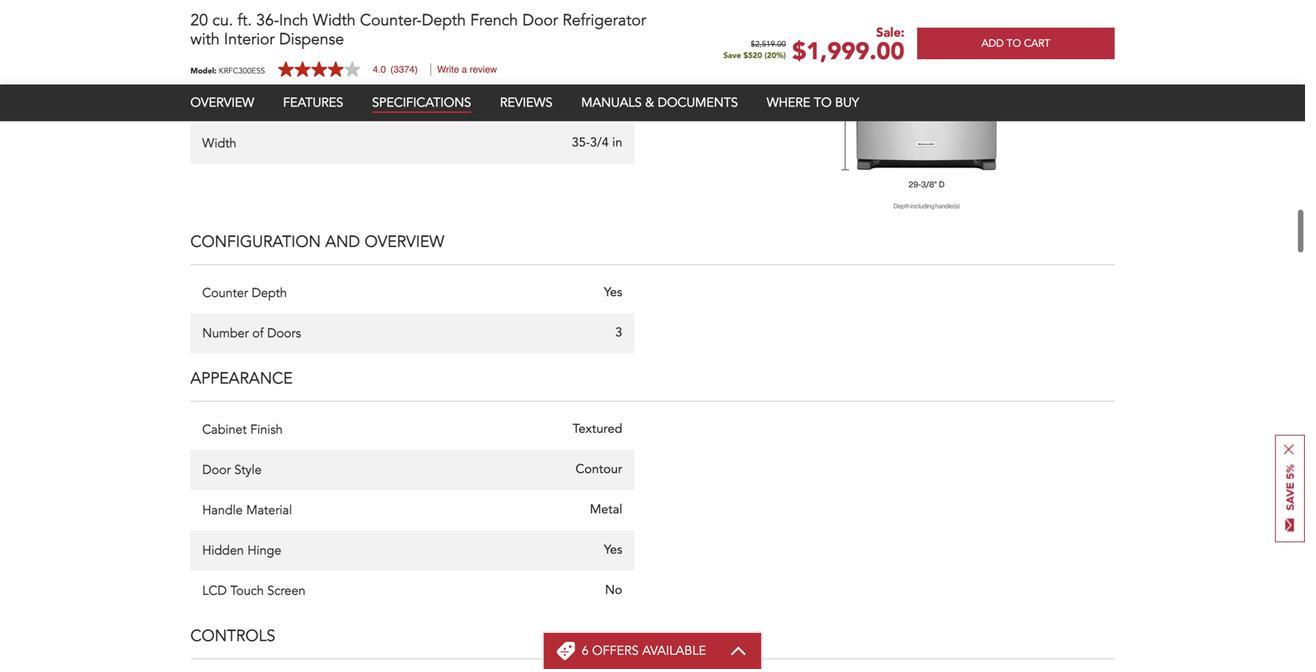 Task type: locate. For each thing, give the bounding box(es) containing it.
cabinet down dispense
[[303, 54, 348, 71]]

in for width
[[612, 137, 622, 150]]

number
[[202, 325, 249, 342]]

height left 36-
[[202, 14, 240, 31]]

buy
[[835, 94, 859, 111]]

1 horizontal spatial ft.
[[610, 97, 622, 109]]

depth up the of
[[252, 284, 287, 302]]

1 vertical spatial yes
[[604, 544, 622, 557]]

specifications
[[372, 94, 471, 111]]

handle
[[202, 502, 243, 519]]

cu. for 20
[[212, 9, 233, 31]]

yes for hidden hinge
[[604, 544, 622, 557]]

handle material
[[202, 502, 292, 519]]

2 height from the top
[[202, 54, 240, 71]]

0 horizontal spatial depth
[[252, 284, 287, 302]]

cabinet
[[303, 54, 348, 71], [202, 421, 247, 438]]

hinge
[[247, 542, 281, 559]]

1 vertical spatial ft.
[[610, 97, 622, 109]]

0 horizontal spatial overview
[[190, 94, 254, 111]]

controls
[[190, 625, 275, 647]]

0 vertical spatial depth
[[422, 9, 466, 31]]

1 in from the top
[[612, 16, 622, 29]]

4.0
[[373, 64, 386, 75]]

height down with
[[202, 54, 240, 71]]

0 horizontal spatial cu.
[[212, 9, 233, 31]]

configuration
[[190, 231, 321, 253]]

1 vertical spatial overview
[[365, 231, 444, 253]]

1 height from the top
[[202, 14, 240, 31]]

1 vertical spatial cu.
[[590, 97, 607, 109]]

36-
[[256, 9, 279, 31]]

0 vertical spatial yes
[[604, 287, 622, 299]]

0 vertical spatial cabinet
[[303, 54, 348, 71]]

cabinet finish
[[202, 421, 283, 438]]

add
[[982, 36, 1004, 51]]

0 vertical spatial cu.
[[212, 9, 233, 31]]

finish
[[250, 421, 283, 438]]

$1,999.00
[[792, 36, 905, 68]]

heading
[[582, 642, 706, 660]]

2 yes from the top
[[604, 544, 622, 557]]

overview down model: krfc300ess
[[190, 94, 254, 111]]

1 vertical spatial in
[[612, 137, 622, 150]]

$520
[[743, 50, 762, 61]]

lcd touch screen
[[202, 582, 306, 600]]

ft. left &
[[610, 97, 622, 109]]

0 vertical spatial door
[[522, 9, 558, 31]]

0 vertical spatial width
[[313, 9, 356, 31]]

1 horizontal spatial door
[[522, 9, 558, 31]]

0 horizontal spatial ft.
[[238, 9, 252, 31]]

ft. inside the 20 cu. ft. 36-inch width counter-depth french door refrigerator with interior dispense
[[238, 9, 252, 31]]

refrigerator volume
[[202, 94, 315, 112]]

and
[[325, 231, 360, 253]]

heading containing 6
[[582, 642, 706, 660]]

1 vertical spatial cabinet
[[202, 421, 247, 438]]

hidden
[[202, 542, 244, 559]]

height for height
[[202, 14, 240, 31]]

0 horizontal spatial door
[[202, 461, 231, 479]]

cu.
[[212, 9, 233, 31], [590, 97, 607, 109]]

ft. for 14.38
[[610, 97, 622, 109]]

no
[[605, 585, 622, 597]]

0 horizontal spatial refrigerator
[[202, 94, 269, 112]]

door left style
[[202, 461, 231, 479]]

width down overview link
[[202, 135, 236, 152]]

70-
[[572, 16, 590, 29]]

0 horizontal spatial width
[[202, 135, 236, 152]]

1 horizontal spatial width
[[313, 9, 356, 31]]

yes up no
[[604, 544, 622, 557]]

1 vertical spatial height
[[202, 54, 240, 71]]

where
[[767, 94, 810, 111]]

in right '3/4'
[[612, 137, 622, 150]]

cabinet up door style
[[202, 421, 247, 438]]

where to buy link
[[767, 94, 859, 111]]

depth up write
[[422, 9, 466, 31]]

1 vertical spatial door
[[202, 461, 231, 479]]

ft.
[[238, 9, 252, 31], [610, 97, 622, 109]]

manuals
[[581, 94, 642, 111]]

top
[[261, 54, 282, 71]]

cu. for 14.38
[[590, 97, 607, 109]]

height to top of cabinet
[[202, 54, 348, 71]]

1 yes from the top
[[604, 287, 622, 299]]

counter
[[202, 284, 248, 302]]

width right the inch
[[313, 9, 356, 31]]

1 vertical spatial depth
[[252, 284, 287, 302]]

$2,519.00
[[751, 41, 786, 49]]

sale: $1,999.00
[[792, 24, 905, 68]]

height
[[202, 14, 240, 31], [202, 54, 240, 71]]

cu. right the 14.38
[[590, 97, 607, 109]]

&
[[645, 94, 654, 111]]

door left 70- at top
[[522, 9, 558, 31]]

cart
[[1024, 36, 1050, 51]]

1 horizontal spatial refrigerator
[[562, 9, 646, 31]]

number of doors
[[202, 325, 301, 342]]

(20%)
[[765, 50, 786, 61]]

cu. inside the 20 cu. ft. 36-inch width counter-depth french door refrigerator with interior dispense
[[212, 9, 233, 31]]

1 horizontal spatial cu.
[[590, 97, 607, 109]]

yes up 3
[[604, 287, 622, 299]]

yes
[[604, 287, 622, 299], [604, 544, 622, 557]]

1 vertical spatial refrigerator
[[202, 94, 269, 112]]

refrigerator
[[562, 9, 646, 31], [202, 94, 269, 112]]

overview
[[190, 94, 254, 111], [365, 231, 444, 253]]

width inside the 20 cu. ft. 36-inch width counter-depth french door refrigerator with interior dispense
[[313, 9, 356, 31]]

0 vertical spatial overview
[[190, 94, 254, 111]]

cu. right 20 on the top left of page
[[212, 9, 233, 31]]

door
[[522, 9, 558, 31], [202, 461, 231, 479]]

in right 1/8
[[612, 16, 622, 29]]

width
[[313, 9, 356, 31], [202, 135, 236, 152]]

0 vertical spatial in
[[612, 16, 622, 29]]

overview link
[[190, 94, 254, 111]]

add to cart button
[[917, 28, 1115, 59]]

in for height
[[612, 16, 622, 29]]

0 vertical spatial refrigerator
[[562, 9, 646, 31]]

1 horizontal spatial depth
[[422, 9, 466, 31]]

0 vertical spatial ft.
[[238, 9, 252, 31]]

6
[[582, 642, 589, 660]]

documents
[[658, 94, 738, 111]]

1 horizontal spatial cabinet
[[303, 54, 348, 71]]

4.0 (3374)
[[373, 64, 418, 75]]

dispense
[[279, 28, 344, 50]]

0 horizontal spatial cabinet
[[202, 421, 247, 438]]

0 vertical spatial height
[[202, 14, 240, 31]]

ft. left 36-
[[238, 9, 252, 31]]

features
[[283, 94, 343, 111]]

1/8
[[590, 16, 609, 29]]

14.38
[[555, 97, 587, 109]]

2 in from the top
[[612, 137, 622, 150]]

to
[[1007, 36, 1021, 51]]

available
[[642, 642, 706, 660]]

sale:
[[876, 24, 905, 41]]

configuration and overview
[[190, 231, 444, 253]]

overview right and
[[365, 231, 444, 253]]



Task type: describe. For each thing, give the bounding box(es) containing it.
14.38 cu. ft.
[[555, 97, 622, 109]]

review
[[470, 64, 497, 75]]

door inside the 20 cu. ft. 36-inch width counter-depth french door refrigerator with interior dispense
[[522, 9, 558, 31]]

35-
[[572, 137, 590, 150]]

interior
[[224, 28, 275, 50]]

save
[[723, 50, 741, 61]]

70-1/8 in
[[572, 16, 622, 29]]

(3374)
[[390, 64, 418, 75]]

manuals & documents
[[581, 94, 738, 111]]

material
[[246, 502, 292, 519]]

model:
[[190, 65, 217, 76]]

1 vertical spatial width
[[202, 135, 236, 152]]

specifications link
[[372, 94, 471, 113]]

textured
[[573, 423, 622, 436]]

refrigerator inside the 20 cu. ft. 36-inch width counter-depth french door refrigerator with interior dispense
[[562, 9, 646, 31]]

reviews
[[500, 94, 553, 111]]

6 offers available
[[582, 642, 706, 660]]

to
[[244, 54, 257, 71]]

to
[[814, 94, 832, 111]]

write a review
[[437, 64, 497, 75]]

inch
[[279, 9, 308, 31]]

with
[[190, 28, 220, 50]]

yes for counter depth
[[604, 287, 622, 299]]

3/4
[[590, 137, 609, 150]]

offers
[[592, 642, 639, 660]]

write a review button
[[437, 64, 497, 75]]

where to buy
[[767, 94, 859, 111]]

close image
[[1284, 444, 1294, 455]]

features link
[[283, 94, 343, 111]]

add to cart
[[982, 36, 1050, 51]]

of
[[252, 325, 264, 342]]

chevron icon image
[[730, 646, 747, 656]]

door style
[[202, 461, 262, 479]]

french
[[470, 9, 518, 31]]

reviews link
[[500, 94, 553, 111]]

depth inside the 20 cu. ft. 36-inch width counter-depth french door refrigerator with interior dispense
[[422, 9, 466, 31]]

screen
[[267, 582, 306, 600]]

20 cu. ft. 36-inch width counter-depth french door refrigerator with interior dispense
[[190, 9, 646, 50]]

counter-
[[360, 9, 422, 31]]

a
[[462, 64, 467, 75]]

height for height to top of cabinet
[[202, 54, 240, 71]]

hidden hinge
[[202, 542, 281, 559]]

35-3/4 in
[[572, 137, 622, 150]]

of
[[285, 54, 300, 71]]

manuals & documents link
[[581, 94, 738, 111]]

krfc300ess
[[219, 65, 265, 76]]

20
[[190, 9, 208, 31]]

lcd
[[202, 582, 227, 600]]

touch
[[230, 582, 264, 600]]

$2,519.00 save $520 (20%)
[[723, 41, 786, 61]]

metal
[[590, 504, 622, 517]]

model: krfc300ess
[[190, 65, 265, 76]]

volume
[[273, 94, 315, 112]]

write
[[437, 64, 459, 75]]

appearance
[[190, 368, 293, 389]]

style
[[234, 461, 262, 479]]

doors
[[267, 325, 301, 342]]

promo tag image
[[556, 641, 575, 660]]

ft. for 20
[[238, 9, 252, 31]]

counter depth
[[202, 284, 287, 302]]

1 horizontal spatial overview
[[365, 231, 444, 253]]

3
[[615, 327, 622, 340]]

contour
[[575, 464, 622, 476]]



Task type: vqa. For each thing, say whether or not it's contained in the screenshot.


